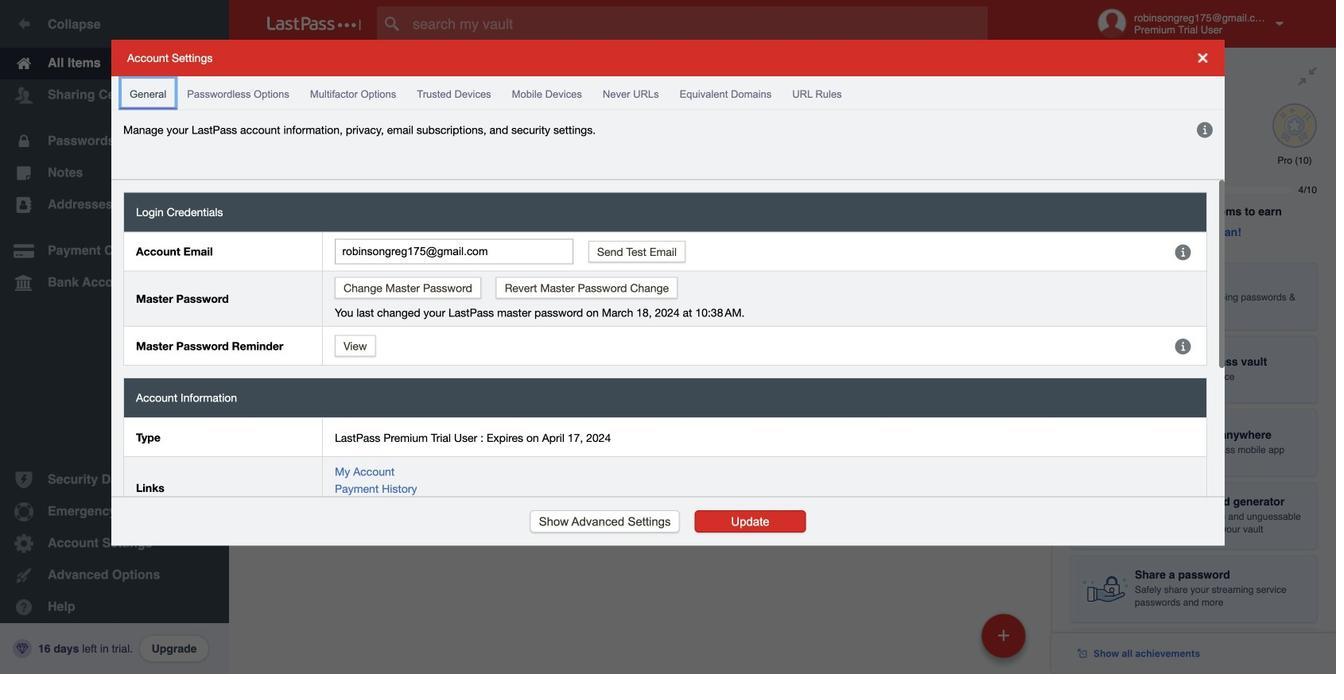 Task type: locate. For each thing, give the bounding box(es) containing it.
new item image
[[998, 630, 1009, 641]]

main navigation navigation
[[0, 0, 229, 674]]



Task type: describe. For each thing, give the bounding box(es) containing it.
vault options navigation
[[229, 48, 1051, 95]]

lastpass image
[[267, 17, 361, 31]]

search my vault text field
[[377, 6, 1013, 41]]

new item navigation
[[976, 609, 1036, 674]]

Search search field
[[377, 6, 1013, 41]]



Task type: vqa. For each thing, say whether or not it's contained in the screenshot.
caret right Icon
no



